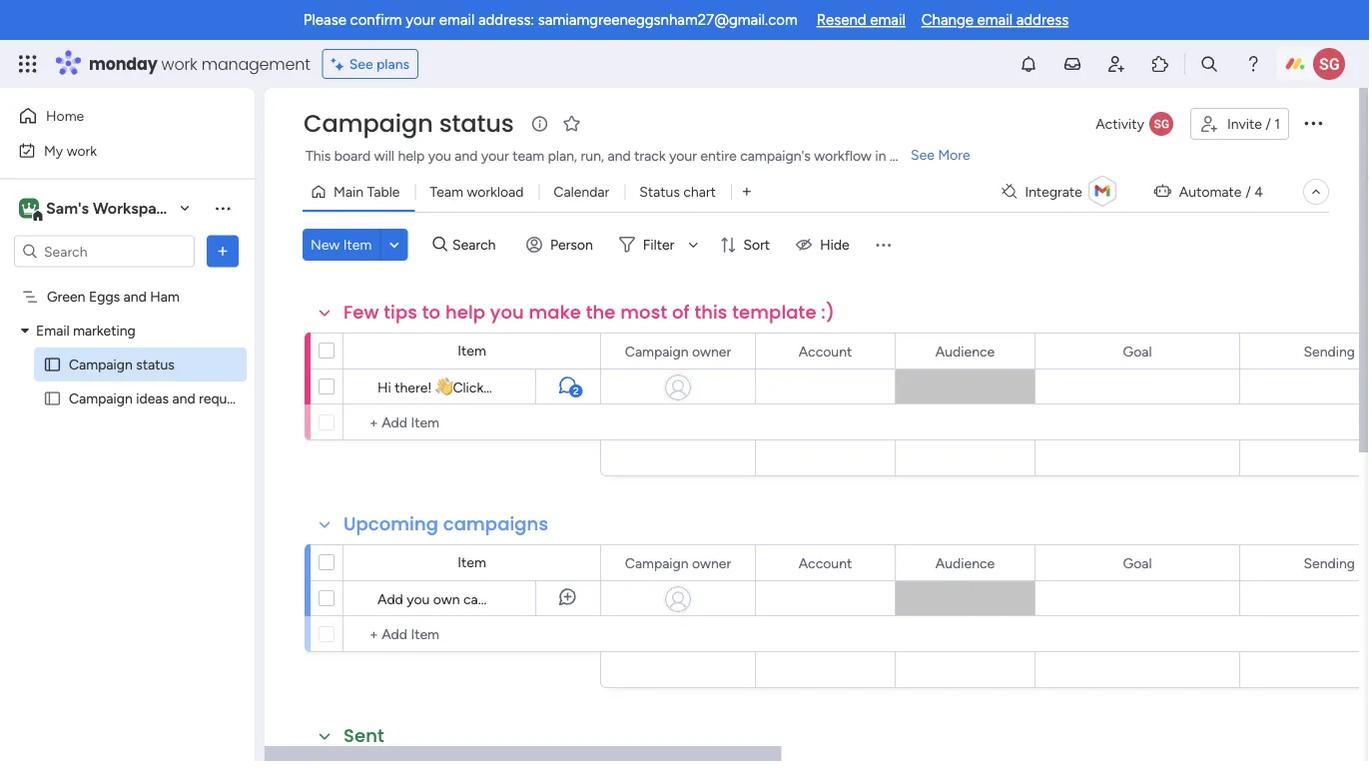 Task type: vqa. For each thing, say whether or not it's contained in the screenshot.
$100
no



Task type: describe. For each thing, give the bounding box(es) containing it.
please confirm your email address: samiamgreeneggsnham27@gmail.com
[[304, 11, 798, 29]]

few
[[344, 300, 379, 325]]

👋
[[436, 379, 450, 396]]

track
[[635, 147, 666, 164]]

2 button
[[536, 369, 601, 405]]

team
[[513, 147, 545, 164]]

work for my
[[67, 142, 97, 159]]

automate / 4
[[1180, 183, 1264, 200]]

table
[[367, 183, 400, 200]]

show board description image
[[528, 114, 552, 134]]

1
[[1275, 115, 1281, 132]]

entire
[[701, 147, 737, 164]]

tips
[[384, 300, 418, 325]]

2 owner from the top
[[693, 555, 732, 572]]

0 horizontal spatial campaign status
[[69, 356, 175, 373]]

2 campaign owner field from the top
[[620, 552, 737, 574]]

see for see plans
[[349, 55, 373, 72]]

notifications image
[[1019, 54, 1039, 74]]

1 campaign owner field from the top
[[620, 340, 737, 362]]

sending da field for upcoming campaigns
[[1299, 552, 1370, 574]]

campaign ideas and requests
[[69, 390, 253, 407]]

upcoming
[[344, 512, 439, 537]]

address
[[1017, 11, 1069, 29]]

my
[[44, 142, 63, 159]]

the
[[586, 300, 616, 325]]

activity
[[1096, 115, 1145, 132]]

workspace image
[[22, 197, 36, 219]]

invite / 1
[[1228, 115, 1281, 132]]

management
[[202, 52, 310, 75]]

2 audience field from the top
[[931, 552, 1000, 574]]

activity button
[[1088, 108, 1183, 140]]

2 account field from the top
[[794, 552, 858, 574]]

➡️
[[648, 379, 662, 396]]

new
[[311, 236, 340, 253]]

workspace.
[[917, 147, 988, 164]]

options image
[[213, 241, 233, 261]]

da for upcoming campaigns
[[1359, 555, 1370, 572]]

confirm
[[350, 11, 402, 29]]

goal for first the goal 'field' from the bottom
[[1124, 555, 1153, 572]]

plan,
[[548, 147, 578, 164]]

Search in workspace field
[[42, 240, 167, 263]]

automate
[[1180, 183, 1242, 200]]

new item
[[311, 236, 372, 253]]

of
[[672, 300, 690, 325]]

resend
[[817, 11, 867, 29]]

how
[[569, 379, 596, 396]]

hide button
[[788, 229, 862, 261]]

one
[[890, 147, 914, 164]]

1 goal field from the top
[[1119, 340, 1158, 362]]

1 owner from the top
[[693, 343, 732, 360]]

change
[[922, 11, 974, 29]]

and right ideas
[[172, 390, 195, 407]]

ham
[[150, 288, 180, 305]]

list box containing green eggs and ham
[[0, 276, 255, 685]]

help for to
[[446, 300, 486, 325]]

1 account from the top
[[799, 343, 853, 360]]

resend email link
[[817, 11, 906, 29]]

my work button
[[12, 134, 215, 166]]

samiamgreeneggsnham27@gmail.com
[[538, 11, 798, 29]]

board
[[334, 147, 371, 164]]

workload
[[467, 183, 524, 200]]

help for will
[[398, 147, 425, 164]]

green
[[47, 288, 85, 305]]

change email address link
[[922, 11, 1069, 29]]

2 account from the top
[[799, 555, 853, 572]]

workflow
[[815, 147, 872, 164]]

audience for first audience field
[[936, 343, 995, 360]]

team
[[430, 183, 464, 200]]

/ for 4
[[1246, 183, 1252, 200]]

4
[[1255, 183, 1264, 200]]

sending for upcoming campaigns
[[1304, 555, 1356, 572]]

angle down image
[[390, 237, 399, 252]]

2 horizontal spatial your
[[670, 147, 697, 164]]

1 horizontal spatial to
[[518, 379, 532, 396]]

campaign's
[[741, 147, 811, 164]]

few tips to help you make the most of this template :)
[[344, 300, 835, 325]]

calendar
[[554, 183, 610, 200]]

this
[[695, 300, 728, 325]]

public board image for campaign ideas and requests
[[43, 389, 62, 408]]

menu image
[[874, 235, 894, 255]]

email
[[36, 322, 70, 339]]

person
[[551, 236, 593, 253]]

monday work management
[[89, 52, 310, 75]]

status inside list box
[[136, 356, 175, 373]]

add
[[378, 591, 403, 607]]

and right run,
[[608, 147, 631, 164]]

hi
[[378, 379, 391, 396]]

more
[[939, 146, 971, 163]]

status chart
[[640, 183, 716, 200]]

calendar button
[[539, 176, 625, 208]]

start
[[616, 379, 645, 396]]

sent
[[344, 723, 384, 749]]

+ Add Item text field
[[354, 411, 592, 435]]

person button
[[519, 229, 605, 261]]

main table
[[334, 183, 400, 200]]

options image
[[1302, 111, 1326, 135]]

2
[[574, 385, 579, 397]]

help image
[[1244, 54, 1264, 74]]

most
[[621, 300, 668, 325]]

sam's workspace
[[46, 199, 174, 218]]

plans
[[377, 55, 410, 72]]

template
[[733, 300, 817, 325]]

see plans
[[349, 55, 410, 72]]

workspace image
[[19, 197, 39, 219]]

see more link
[[909, 145, 973, 165]]

search everything image
[[1200, 54, 1220, 74]]



Task type: locate. For each thing, give the bounding box(es) containing it.
campaign
[[304, 107, 433, 140], [625, 343, 689, 360], [69, 356, 133, 373], [69, 390, 133, 407], [625, 555, 689, 572]]

item for upcoming
[[458, 554, 486, 571]]

0 vertical spatial sending da field
[[1299, 340, 1370, 362]]

2 sending da from the top
[[1304, 555, 1370, 572]]

Goal field
[[1119, 340, 1158, 362], [1119, 552, 1158, 574]]

please
[[304, 11, 347, 29]]

click
[[453, 379, 484, 396]]

0 vertical spatial status
[[439, 107, 514, 140]]

1 vertical spatial help
[[446, 300, 486, 325]]

2 goal field from the top
[[1119, 552, 1158, 574]]

sending da
[[1304, 343, 1370, 360], [1304, 555, 1370, 572]]

2 email from the left
[[871, 11, 906, 29]]

0 horizontal spatial see
[[349, 55, 373, 72]]

work for monday
[[161, 52, 197, 75]]

0 horizontal spatial work
[[67, 142, 97, 159]]

see inside "see plans" button
[[349, 55, 373, 72]]

eggs
[[89, 288, 120, 305]]

sort button
[[712, 229, 782, 261]]

see plans button
[[322, 49, 419, 79]]

1 vertical spatial /
[[1246, 183, 1252, 200]]

filter
[[643, 236, 675, 253]]

Sending da field
[[1299, 340, 1370, 362], [1299, 552, 1370, 574]]

audience for first audience field from the bottom
[[936, 555, 995, 572]]

campaign status down 'marketing'
[[69, 356, 175, 373]]

1 account field from the top
[[794, 340, 858, 362]]

autopilot image
[[1155, 178, 1172, 204]]

add to favorites image
[[562, 113, 582, 133]]

1 vertical spatial see
[[911, 146, 935, 163]]

1 horizontal spatial your
[[481, 147, 509, 164]]

item inside button
[[343, 236, 372, 253]]

0 vertical spatial /
[[1266, 115, 1272, 132]]

chart
[[684, 183, 716, 200]]

work inside my work "button"
[[67, 142, 97, 159]]

learn
[[535, 379, 566, 396]]

collapse board header image
[[1309, 184, 1325, 200]]

in
[[876, 147, 887, 164]]

address:
[[479, 11, 535, 29]]

0 vertical spatial campaign owner field
[[620, 340, 737, 362]]

to right 'how'
[[599, 379, 613, 396]]

item right new
[[343, 236, 372, 253]]

dapulse integrations image
[[1003, 184, 1017, 199]]

0 vertical spatial sending da
[[1304, 343, 1370, 360]]

1 vertical spatial status
[[136, 356, 175, 373]]

invite
[[1228, 115, 1263, 132]]

0 vertical spatial campaign status
[[304, 107, 514, 140]]

work
[[161, 52, 197, 75], [67, 142, 97, 159]]

status
[[640, 183, 680, 200]]

2 public board image from the top
[[43, 389, 62, 408]]

1 sending da from the top
[[1304, 343, 1370, 360]]

0 vertical spatial you
[[428, 147, 451, 164]]

1 horizontal spatial /
[[1266, 115, 1272, 132]]

status up ideas
[[136, 356, 175, 373]]

invite / 1 button
[[1191, 108, 1290, 140]]

0 vertical spatial goal
[[1124, 343, 1153, 360]]

0 horizontal spatial help
[[398, 147, 425, 164]]

0 vertical spatial sending
[[1304, 343, 1356, 360]]

sending
[[1304, 343, 1356, 360], [1304, 555, 1356, 572]]

2 horizontal spatial email
[[978, 11, 1013, 29]]

1 vertical spatial campaign status
[[69, 356, 175, 373]]

hide
[[820, 236, 850, 253]]

2 audience from the top
[[936, 555, 995, 572]]

0 horizontal spatial to
[[422, 300, 441, 325]]

home button
[[12, 100, 215, 132]]

and up team workload button
[[455, 147, 478, 164]]

:)
[[822, 300, 835, 325]]

item up add you own campaign
[[458, 554, 486, 571]]

0 vertical spatial public board image
[[43, 355, 62, 374]]

you for make
[[490, 300, 524, 325]]

Account field
[[794, 340, 858, 362], [794, 552, 858, 574]]

sending for few tips to help you make the most of this template :)
[[1304, 343, 1356, 360]]

da for few tips to help you make the most of this template :)
[[1359, 343, 1370, 360]]

email left the 'address:'
[[439, 11, 475, 29]]

your
[[406, 11, 436, 29], [481, 147, 509, 164], [670, 147, 697, 164]]

Campaign status field
[[299, 107, 519, 140]]

apps image
[[1151, 54, 1171, 74]]

there!
[[395, 379, 432, 396]]

1 da from the top
[[1359, 343, 1370, 360]]

to right "here" on the left of the page
[[518, 379, 532, 396]]

resend email
[[817, 11, 906, 29]]

see left plans
[[349, 55, 373, 72]]

filter button
[[611, 229, 706, 261]]

goal for 2nd the goal 'field' from the bottom of the page
[[1124, 343, 1153, 360]]

will
[[374, 147, 395, 164]]

0 horizontal spatial email
[[439, 11, 475, 29]]

your right track
[[670, 147, 697, 164]]

1 vertical spatial sending da
[[1304, 555, 1370, 572]]

see more
[[911, 146, 971, 163]]

sending da field for few tips to help you make the most of this template :)
[[1299, 340, 1370, 362]]

1 vertical spatial campaign owner
[[625, 555, 732, 572]]

1 vertical spatial sending
[[1304, 555, 1356, 572]]

0 vertical spatial help
[[398, 147, 425, 164]]

0 horizontal spatial status
[[136, 356, 175, 373]]

0 vertical spatial da
[[1359, 343, 1370, 360]]

workspace options image
[[213, 198, 233, 218]]

sort
[[744, 236, 770, 253]]

0 horizontal spatial your
[[406, 11, 436, 29]]

1 vertical spatial campaign owner field
[[620, 552, 737, 574]]

Upcoming campaigns field
[[339, 512, 554, 538]]

2 horizontal spatial to
[[599, 379, 613, 396]]

1 vertical spatial audience field
[[931, 552, 1000, 574]]

see left more
[[911, 146, 935, 163]]

1 audience from the top
[[936, 343, 995, 360]]

0 vertical spatial owner
[[693, 343, 732, 360]]

home
[[46, 107, 84, 124]]

2 goal from the top
[[1124, 555, 1153, 572]]

run,
[[581, 147, 605, 164]]

1 vertical spatial work
[[67, 142, 97, 159]]

you
[[428, 147, 451, 164], [490, 300, 524, 325], [407, 591, 430, 607]]

caret down image
[[21, 324, 29, 338]]

+ Add Item text field
[[354, 622, 592, 646]]

this board will help you and your team plan, run, and track your entire campaign's workflow in one workspace.
[[306, 147, 988, 164]]

help right the 'tips' at the top
[[446, 300, 486, 325]]

status up team
[[439, 107, 514, 140]]

item for few
[[458, 342, 486, 359]]

here
[[487, 379, 515, 396]]

Campaign owner field
[[620, 340, 737, 362], [620, 552, 737, 574]]

0 vertical spatial account field
[[794, 340, 858, 362]]

upcoming campaigns
[[344, 512, 549, 537]]

1 horizontal spatial work
[[161, 52, 197, 75]]

1 vertical spatial account
[[799, 555, 853, 572]]

sam green image
[[1314, 48, 1346, 80]]

work right my
[[67, 142, 97, 159]]

status chart button
[[625, 176, 731, 208]]

1 vertical spatial goal field
[[1119, 552, 1158, 574]]

1 horizontal spatial help
[[446, 300, 486, 325]]

owner
[[693, 343, 732, 360], [693, 555, 732, 572]]

sam's
[[46, 199, 89, 218]]

goal
[[1124, 343, 1153, 360], [1124, 555, 1153, 572]]

email right resend
[[871, 11, 906, 29]]

campaign status
[[304, 107, 514, 140], [69, 356, 175, 373]]

Sent field
[[339, 723, 389, 749]]

1 vertical spatial audience
[[936, 555, 995, 572]]

2 sending da field from the top
[[1299, 552, 1370, 574]]

0 vertical spatial campaign owner
[[625, 343, 732, 360]]

and
[[455, 147, 478, 164], [608, 147, 631, 164], [124, 288, 147, 305], [172, 390, 195, 407]]

1 vertical spatial account field
[[794, 552, 858, 574]]

item up click
[[458, 342, 486, 359]]

Few tips to help you make the most of this template :) field
[[339, 300, 840, 326]]

1 sending from the top
[[1304, 343, 1356, 360]]

to right the 'tips' at the top
[[422, 300, 441, 325]]

1 vertical spatial da
[[1359, 555, 1370, 572]]

1 horizontal spatial campaign status
[[304, 107, 514, 140]]

2 da from the top
[[1359, 555, 1370, 572]]

workspace selection element
[[19, 196, 176, 222]]

sam's workspace button
[[14, 191, 199, 225]]

/ left 1
[[1266, 115, 1272, 132]]

1 horizontal spatial see
[[911, 146, 935, 163]]

add view image
[[743, 185, 751, 199]]

main
[[334, 183, 364, 200]]

see for see more
[[911, 146, 935, 163]]

status
[[439, 107, 514, 140], [136, 356, 175, 373]]

1 email from the left
[[439, 11, 475, 29]]

1 goal from the top
[[1124, 343, 1153, 360]]

help
[[398, 147, 425, 164], [446, 300, 486, 325]]

1 horizontal spatial email
[[871, 11, 906, 29]]

1 vertical spatial sending da field
[[1299, 552, 1370, 574]]

campaign owner
[[625, 343, 732, 360], [625, 555, 732, 572]]

1 campaign owner from the top
[[625, 343, 732, 360]]

main table button
[[303, 176, 415, 208]]

/ inside button
[[1266, 115, 1272, 132]]

you up team
[[428, 147, 451, 164]]

invite members image
[[1107, 54, 1127, 74]]

team workload button
[[415, 176, 539, 208]]

0 horizontal spatial /
[[1246, 183, 1252, 200]]

to inside few tips to help you make the most of this template :) "field"
[[422, 300, 441, 325]]

monday
[[89, 52, 157, 75]]

your right confirm
[[406, 11, 436, 29]]

1 sending da field from the top
[[1299, 340, 1370, 362]]

1 vertical spatial goal
[[1124, 555, 1153, 572]]

/ for 1
[[1266, 115, 1272, 132]]

you right add
[[407, 591, 430, 607]]

0 vertical spatial audience field
[[931, 340, 1000, 362]]

you for and
[[428, 147, 451, 164]]

2 sending from the top
[[1304, 555, 1356, 572]]

integrate
[[1025, 183, 1083, 200]]

2 vertical spatial item
[[458, 554, 486, 571]]

workspace
[[93, 199, 174, 218]]

Search field
[[448, 231, 508, 259]]

1 horizontal spatial status
[[439, 107, 514, 140]]

campaign status up will
[[304, 107, 514, 140]]

audience
[[936, 343, 995, 360], [936, 555, 995, 572]]

public board image
[[43, 355, 62, 374], [43, 389, 62, 408]]

help right will
[[398, 147, 425, 164]]

sending da for few tips to help you make the most of this template :)
[[1304, 343, 1370, 360]]

you left 'make'
[[490, 300, 524, 325]]

own
[[433, 591, 460, 607]]

see
[[349, 55, 373, 72], [911, 146, 935, 163]]

1 public board image from the top
[[43, 355, 62, 374]]

list box
[[0, 276, 255, 685]]

email right change
[[978, 11, 1013, 29]]

0 vertical spatial goal field
[[1119, 340, 1158, 362]]

add you own campaign
[[378, 591, 525, 607]]

sending da for upcoming campaigns
[[1304, 555, 1370, 572]]

work right monday
[[161, 52, 197, 75]]

arrow down image
[[682, 233, 706, 257]]

hi there! 👋  click here to learn how to start ➡️
[[378, 379, 662, 396]]

2 vertical spatial you
[[407, 591, 430, 607]]

v2 search image
[[433, 234, 448, 256]]

1 vertical spatial public board image
[[43, 389, 62, 408]]

your left team
[[481, 147, 509, 164]]

1 vertical spatial you
[[490, 300, 524, 325]]

inbox image
[[1063, 54, 1083, 74]]

new item button
[[303, 229, 380, 261]]

make
[[529, 300, 581, 325]]

0 vertical spatial work
[[161, 52, 197, 75]]

1 vertical spatial item
[[458, 342, 486, 359]]

0 vertical spatial audience
[[936, 343, 995, 360]]

email marketing
[[36, 322, 136, 339]]

email for resend email
[[871, 11, 906, 29]]

account
[[799, 343, 853, 360], [799, 555, 853, 572]]

0 vertical spatial see
[[349, 55, 373, 72]]

2 campaign owner from the top
[[625, 555, 732, 572]]

marketing
[[73, 322, 136, 339]]

Audience field
[[931, 340, 1000, 362], [931, 552, 1000, 574]]

3 email from the left
[[978, 11, 1013, 29]]

ideas
[[136, 390, 169, 407]]

you inside few tips to help you make the most of this template :) "field"
[[490, 300, 524, 325]]

1 audience field from the top
[[931, 340, 1000, 362]]

0 vertical spatial account
[[799, 343, 853, 360]]

select product image
[[18, 54, 38, 74]]

email for change email address
[[978, 11, 1013, 29]]

/ left 4
[[1246, 183, 1252, 200]]

0 vertical spatial item
[[343, 236, 372, 253]]

public board image for campaign status
[[43, 355, 62, 374]]

help inside "field"
[[446, 300, 486, 325]]

this
[[306, 147, 331, 164]]

1 vertical spatial owner
[[693, 555, 732, 572]]

and left ham
[[124, 288, 147, 305]]

campaigns
[[443, 512, 549, 537]]

change email address
[[922, 11, 1069, 29]]



